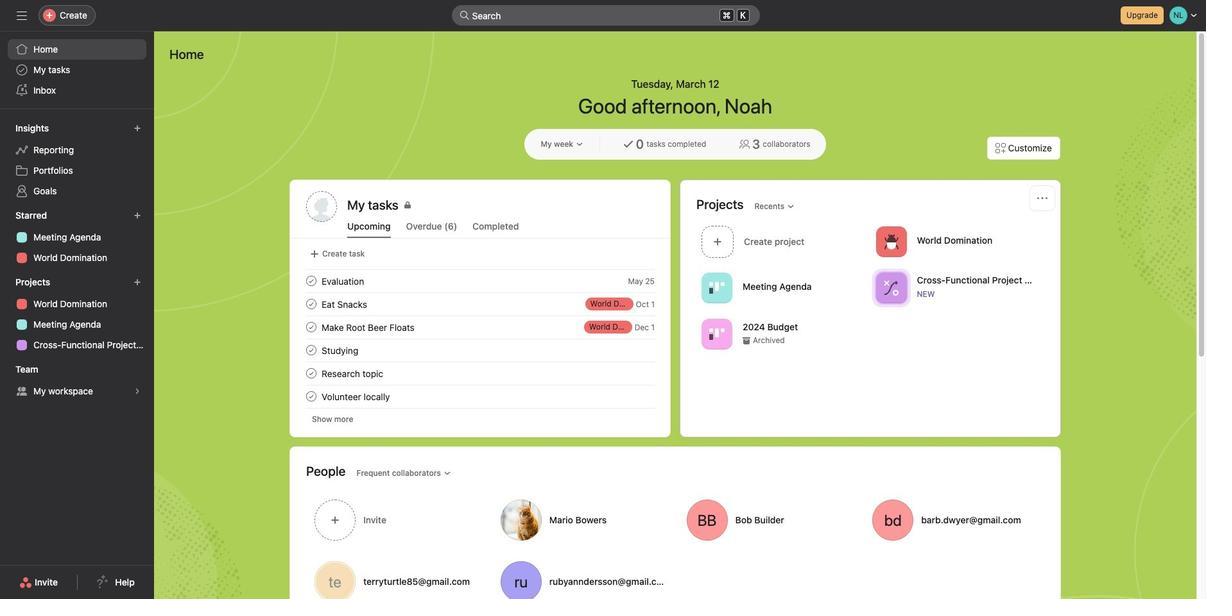 Task type: describe. For each thing, give the bounding box(es) containing it.
add items to starred image
[[134, 212, 141, 220]]

3 mark complete checkbox from the top
[[304, 320, 319, 335]]

add profile photo image
[[306, 191, 337, 222]]

new insights image
[[134, 125, 141, 132]]

1 mark complete image from the top
[[304, 274, 319, 289]]

new project or portfolio image
[[134, 279, 141, 286]]

2 mark complete image from the top
[[304, 389, 319, 405]]

prominent image
[[460, 10, 470, 21]]



Task type: vqa. For each thing, say whether or not it's contained in the screenshot.
fifth Mark complete option from the bottom
yes



Task type: locate. For each thing, give the bounding box(es) containing it.
2 mark complete checkbox from the top
[[304, 366, 319, 382]]

hide sidebar image
[[17, 10, 27, 21]]

0 vertical spatial board image
[[710, 280, 725, 296]]

Mark complete checkbox
[[304, 274, 319, 289], [304, 297, 319, 312], [304, 320, 319, 335]]

1 board image from the top
[[710, 280, 725, 296]]

Search tasks, projects, and more text field
[[452, 5, 760, 26]]

4 mark complete image from the top
[[304, 343, 319, 358]]

2 mark complete checkbox from the top
[[304, 297, 319, 312]]

3 mark complete image from the top
[[304, 320, 319, 335]]

2 mark complete image from the top
[[304, 297, 319, 312]]

projects element
[[0, 271, 154, 358]]

1 mark complete checkbox from the top
[[304, 343, 319, 358]]

2 board image from the top
[[710, 327, 725, 342]]

0 vertical spatial mark complete checkbox
[[304, 343, 319, 358]]

see details, my workspace image
[[134, 388, 141, 396]]

starred element
[[0, 204, 154, 271]]

bug image
[[884, 234, 900, 250]]

0 vertical spatial mark complete checkbox
[[304, 274, 319, 289]]

1 vertical spatial mark complete checkbox
[[304, 297, 319, 312]]

global element
[[0, 31, 154, 109]]

teams element
[[0, 358, 154, 405]]

line_and_symbols image
[[884, 280, 900, 296]]

1 mark complete image from the top
[[304, 366, 319, 382]]

mark complete image
[[304, 366, 319, 382], [304, 389, 319, 405]]

mark complete image
[[304, 274, 319, 289], [304, 297, 319, 312], [304, 320, 319, 335], [304, 343, 319, 358]]

None field
[[452, 5, 760, 26]]

3 mark complete checkbox from the top
[[304, 389, 319, 405]]

2 vertical spatial mark complete checkbox
[[304, 389, 319, 405]]

1 vertical spatial mark complete image
[[304, 389, 319, 405]]

0 vertical spatial mark complete image
[[304, 366, 319, 382]]

2 vertical spatial mark complete checkbox
[[304, 320, 319, 335]]

1 vertical spatial board image
[[710, 327, 725, 342]]

Mark complete checkbox
[[304, 343, 319, 358], [304, 366, 319, 382], [304, 389, 319, 405]]

actions image
[[1038, 193, 1048, 204]]

insights element
[[0, 117, 154, 204]]

board image
[[710, 280, 725, 296], [710, 327, 725, 342]]

1 vertical spatial mark complete checkbox
[[304, 366, 319, 382]]

1 mark complete checkbox from the top
[[304, 274, 319, 289]]



